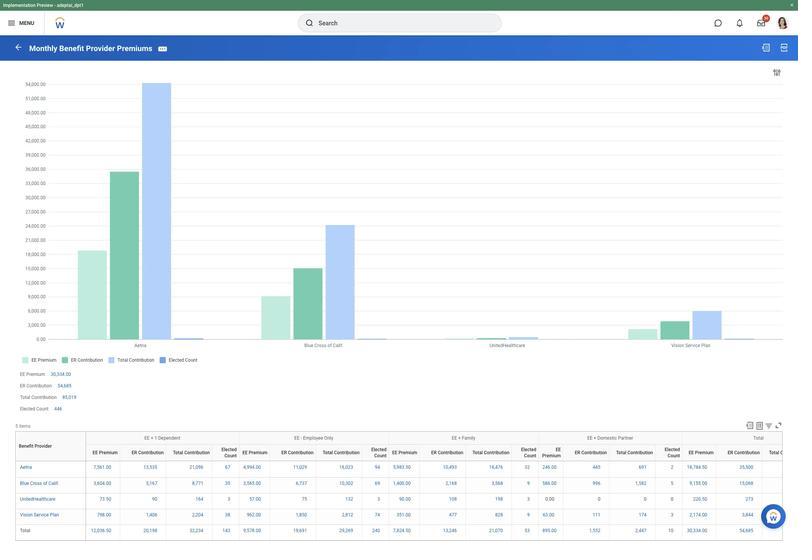 Task type: describe. For each thing, give the bounding box(es) containing it.
691 button
[[639, 465, 648, 471]]

ee - employee only
[[294, 436, 333, 441]]

column header inside "monthly benefit provider premiums" main content
[[762, 462, 798, 462]]

13,246
[[443, 528, 457, 534]]

9,578.00
[[243, 528, 261, 534]]

ee + domestic partner - elected count button
[[665, 461, 672, 462]]

previous page image
[[14, 43, 23, 52]]

73.50 button
[[100, 496, 112, 503]]

111 button
[[593, 512, 602, 518]]

67 button
[[225, 465, 231, 471]]

count up 94
[[377, 461, 378, 462]]

ee + 1 dependent - ee premium ee + 1 dependent - er contribution ee + 1 dependent - total contribution ee + 1 dependent - elected count ee - employee only - ee premium ee - employee only - er contribution ee - employee only - total contribution ee - employee only - elected count ee + family - ee premium ee + family - er contribution ee + family - total contribution ee + family - elected count ee + domestic partner - ee premium ee + domestic partner - er contribution ee + domestic partner - total contribution ee + domestic partner - elected count total - ee premium total - er contribution
[[100, 461, 741, 462]]

895.00 button
[[543, 528, 558, 534]]

0 horizontal spatial 30,334.00 button
[[51, 371, 72, 378]]

16,023
[[339, 465, 353, 470]]

1,400.00
[[393, 481, 411, 486]]

1 vertical spatial benefit provider
[[50, 461, 52, 462]]

total contribution image for 35,500
[[766, 465, 798, 472]]

2 0 button from the left
[[644, 496, 648, 503]]

15,068 button
[[740, 481, 755, 487]]

4,994.00
[[243, 465, 261, 470]]

5,167 button
[[146, 481, 158, 487]]

75 button
[[302, 496, 308, 503]]

32,234 button
[[190, 528, 205, 534]]

0 vertical spatial 54,685 button
[[58, 383, 73, 389]]

ee + family - ee premium button
[[402, 461, 407, 462]]

446 button
[[54, 406, 63, 412]]

row element containing benefit provider
[[16, 432, 87, 461]]

row element containing ee + 1 dependent
[[86, 432, 798, 445]]

ee + 1 dependent
[[144, 436, 180, 441]]

ee + domestic partner
[[588, 436, 633, 441]]

2,447 button
[[636, 528, 648, 534]]

2 vertical spatial provider
[[51, 461, 52, 462]]

5 for 5 items
[[15, 424, 18, 429]]

240 button
[[372, 528, 381, 534]]

220.50
[[693, 497, 707, 502]]

1 0 button from the left
[[598, 496, 602, 503]]

dependent inside row element
[[158, 436, 180, 441]]

32,234
[[190, 528, 203, 534]]

ee - employee only - ee premium button
[[251, 461, 257, 462]]

996
[[593, 481, 601, 486]]

count up the 2 on the bottom right
[[671, 461, 672, 462]]

monthly benefit provider premiums
[[29, 44, 152, 53]]

3 left 0.00
[[527, 497, 530, 502]]

132 button
[[345, 496, 354, 503]]

Search Workday  search field
[[319, 15, 485, 32]]

justify image
[[7, 18, 16, 28]]

3,604.00 button
[[94, 481, 112, 487]]

2,168 button
[[446, 481, 458, 487]]

21,096 button
[[190, 465, 205, 471]]

586.00 button
[[543, 481, 558, 487]]

3,604.00
[[94, 481, 111, 486]]

vision service plan
[[20, 512, 59, 518]]

10,493 button
[[443, 465, 458, 471]]

3,568 button
[[492, 481, 504, 487]]

elected count up ee - employee only - elected count button on the bottom of page
[[371, 447, 387, 459]]

38
[[225, 512, 230, 518]]

1,552 button
[[589, 528, 602, 534]]

total contribution image for 273
[[766, 496, 798, 503]]

3 button up 10 button
[[671, 512, 675, 518]]

implementation
[[3, 3, 36, 8]]

3 up 10 button
[[671, 512, 674, 518]]

benefit provider button
[[50, 461, 52, 462]]

count up ee + family - elected count button
[[524, 453, 537, 459]]

143 button
[[223, 528, 231, 534]]

of
[[43, 481, 47, 486]]

13,535 button
[[143, 465, 158, 471]]

246.00
[[543, 465, 557, 470]]

2,168
[[446, 481, 457, 486]]

inbox large image
[[758, 19, 765, 27]]

7,561.00 button
[[94, 465, 112, 471]]

16,476
[[489, 465, 503, 470]]

198
[[495, 497, 503, 502]]

view printable version (pdf) image
[[780, 43, 789, 52]]

total contribution up ee - employee only - total contribution button
[[323, 450, 360, 456]]

1,400.00 button
[[393, 481, 412, 487]]

57.00
[[249, 497, 261, 502]]

monthly benefit provider premiums link
[[29, 44, 152, 53]]

adeptai_dpt1
[[57, 3, 84, 8]]

1,850 button
[[296, 512, 308, 518]]

351.00 button
[[397, 512, 412, 518]]

30,334.00 for the leftmost 30,334.00 button
[[51, 372, 71, 377]]

2,812
[[342, 512, 353, 518]]

3 button up "74" button
[[378, 496, 381, 503]]

unitedhealthcare
[[20, 497, 55, 502]]

fullscreen image
[[775, 422, 783, 430]]

export to excel image for export to worksheets 'image'
[[746, 422, 754, 430]]

35,500
[[740, 465, 754, 470]]

962.00 button
[[247, 512, 262, 518]]

10,493
[[443, 465, 457, 470]]

2,174.00 button
[[690, 512, 709, 518]]

351.00
[[397, 512, 411, 518]]

1 horizontal spatial 30,334.00 button
[[687, 528, 709, 534]]

198 button
[[495, 496, 504, 503]]

3,565.00
[[243, 481, 261, 486]]

0 vertical spatial provider
[[86, 44, 115, 53]]

ee + domestic partner - total contribution button
[[629, 461, 636, 462]]

1 vertical spatial 54,685
[[740, 528, 754, 534]]

53 button
[[525, 528, 531, 534]]

132
[[345, 497, 353, 502]]

close environment banner image
[[790, 3, 795, 7]]

ee + 1 dependent - total contribution button
[[186, 461, 192, 462]]

9 button for 63.00
[[527, 512, 531, 518]]

8,771
[[192, 481, 203, 486]]

3 down 69 'button'
[[378, 497, 380, 502]]

3,844
[[742, 512, 754, 518]]

count up the 32
[[526, 461, 527, 462]]

toolbar inside "monthly benefit provider premiums" main content
[[742, 422, 783, 432]]

1,406 button
[[146, 512, 158, 518]]

blue
[[20, 481, 29, 486]]

0 for first the 0 button from the left
[[598, 497, 601, 502]]

total contribution image for 54,685
[[766, 528, 798, 535]]

12,036.50
[[91, 528, 111, 534]]

5 for 5
[[671, 481, 674, 486]]

7,824.50
[[393, 528, 411, 534]]

18,784.50
[[687, 465, 707, 470]]

total contribution image for 15,068
[[766, 481, 798, 488]]

85,019 button
[[62, 395, 77, 401]]

implementation preview -   adeptai_dpt1
[[3, 3, 84, 8]]

count up ee - employee only - elected count button on the bottom of page
[[374, 453, 387, 459]]

vision
[[20, 512, 33, 518]]

1,582 button
[[636, 481, 648, 487]]

3 0 button from the left
[[671, 496, 675, 503]]

ee + family - elected count button
[[523, 461, 528, 462]]

count up 67
[[227, 461, 228, 462]]

240
[[372, 528, 380, 534]]

total - ee premium button
[[697, 461, 701, 462]]

2
[[671, 465, 674, 470]]

273 button
[[746, 496, 755, 503]]

798.00
[[97, 512, 111, 518]]

30,334.00 for the right 30,334.00 button
[[687, 528, 707, 534]]



Task type: vqa. For each thing, say whether or not it's contained in the screenshot.


Task type: locate. For each thing, give the bounding box(es) containing it.
ee + domestic partner - ee premium button
[[548, 461, 554, 462]]

0.00
[[546, 497, 555, 502]]

5 total contribution image from the top
[[766, 528, 798, 535]]

1 horizontal spatial 0 button
[[644, 496, 648, 503]]

2 button
[[671, 465, 675, 471]]

total contribu
[[769, 450, 798, 456]]

57.00 button
[[249, 496, 262, 503]]

2 horizontal spatial 0 button
[[671, 496, 675, 503]]

2 vertical spatial benefit
[[50, 461, 51, 462]]

export to excel image left view printable version (pdf) image
[[761, 43, 771, 52]]

benefit provider up the calif.
[[50, 461, 52, 462]]

export to excel image left export to worksheets 'image'
[[746, 422, 754, 430]]

1 total contribution image from the top
[[766, 465, 798, 472]]

895.00
[[543, 528, 557, 534]]

3 down 35 button
[[228, 497, 230, 502]]

provider left premiums
[[86, 44, 115, 53]]

1 vertical spatial 9
[[527, 512, 530, 518]]

only
[[324, 436, 333, 441], [254, 461, 255, 462], [292, 461, 293, 462], [338, 461, 339, 462], [375, 461, 375, 462]]

30
[[764, 16, 769, 20]]

0 button down 996 button
[[598, 496, 602, 503]]

0 button down 5 button in the right bottom of the page
[[671, 496, 675, 503]]

446
[[54, 407, 62, 412]]

2 horizontal spatial 0
[[671, 497, 674, 502]]

configure and view chart data image
[[773, 68, 782, 77]]

9 for 586.00
[[527, 481, 530, 486]]

ee - employee only - er contribution button
[[289, 461, 296, 462]]

profile logan mcneil image
[[777, 17, 789, 31]]

calif.
[[49, 481, 59, 486]]

586.00
[[543, 481, 557, 486]]

ee + 1 dependent - elected count button
[[222, 461, 229, 462]]

0 vertical spatial 9
[[527, 481, 530, 486]]

5
[[15, 424, 18, 429], [671, 481, 674, 486]]

0 horizontal spatial 0
[[598, 497, 601, 502]]

total element
[[20, 527, 30, 534]]

0 down 996 button
[[598, 497, 601, 502]]

1 vertical spatial 54,685 button
[[740, 528, 755, 534]]

ee
[[20, 372, 25, 377], [144, 436, 150, 441], [294, 436, 300, 441], [452, 436, 457, 441], [588, 436, 593, 441], [556, 447, 561, 453], [93, 450, 98, 456], [242, 450, 248, 456], [392, 450, 398, 456], [689, 450, 694, 456], [100, 461, 100, 462], [103, 461, 104, 462], [140, 461, 140, 462], [186, 461, 186, 462], [222, 461, 223, 462], [251, 461, 252, 462], [255, 461, 255, 462], [289, 461, 290, 462], [335, 461, 336, 462], [372, 461, 373, 462], [402, 461, 402, 462], [404, 461, 405, 462], [440, 461, 440, 462], [486, 461, 486, 462], [523, 461, 523, 462], [548, 461, 548, 462], [552, 461, 552, 462], [583, 461, 583, 462], [629, 461, 629, 462], [665, 461, 666, 462], [699, 461, 699, 462]]

ee - employee only - elected count button
[[372, 461, 379, 462]]

32 button
[[525, 465, 531, 471]]

20,198 button
[[143, 528, 158, 534]]

total
[[20, 395, 30, 400], [754, 436, 764, 441], [173, 450, 183, 456], [323, 450, 333, 456], [473, 450, 483, 456], [616, 450, 627, 456], [769, 450, 780, 456], [189, 461, 190, 462], [339, 461, 340, 462], [488, 461, 489, 462], [633, 461, 634, 462], [697, 461, 698, 462], [737, 461, 738, 462], [20, 528, 30, 534]]

ee + family - total contribution button
[[486, 461, 492, 462]]

10
[[668, 528, 674, 534]]

benefit provider inside row element
[[19, 444, 52, 449]]

blue cross of calif.
[[20, 481, 59, 486]]

0 horizontal spatial 30,334.00
[[51, 372, 71, 377]]

export to excel image
[[761, 43, 771, 52], [746, 422, 754, 430]]

export to excel image inside toolbar
[[746, 422, 754, 430]]

220.50 button
[[693, 496, 709, 503]]

1 horizontal spatial export to excel image
[[761, 43, 771, 52]]

1 vertical spatial 9 button
[[527, 512, 531, 518]]

row element up aetna link
[[16, 432, 87, 461]]

11,029
[[293, 465, 307, 470]]

plan
[[50, 512, 59, 518]]

7,561.00
[[94, 465, 111, 470]]

11,029 button
[[293, 465, 308, 471]]

246.00 button
[[543, 465, 558, 471]]

elected count up the ee + 1 dependent - elected count button at the bottom left of page
[[222, 447, 237, 459]]

ee + family - er contribution button
[[440, 461, 445, 462]]

828
[[495, 512, 503, 518]]

row element containing elected count
[[86, 432, 798, 461]]

total contribution image for 3,844
[[766, 512, 798, 519]]

count left '446'
[[36, 407, 48, 412]]

column header
[[762, 462, 798, 462]]

0 horizontal spatial export to excel image
[[746, 422, 754, 430]]

total contribution up ee + domestic partner - total contribution button
[[616, 450, 653, 456]]

employee
[[303, 436, 323, 441], [252, 461, 254, 462], [290, 461, 292, 462], [336, 461, 338, 462], [373, 461, 375, 462]]

total contribution up ee + family - total contribution button
[[473, 450, 510, 456]]

2,812 button
[[342, 512, 354, 518]]

0 horizontal spatial 0 button
[[598, 496, 602, 503]]

- inside menu banner
[[54, 3, 56, 8]]

3
[[228, 497, 230, 502], [378, 497, 380, 502], [527, 497, 530, 502], [671, 512, 674, 518]]

0 button up 174 button
[[644, 496, 648, 503]]

total contribution up ee + 1 dependent - total contribution button
[[173, 450, 210, 456]]

69
[[375, 481, 380, 486]]

total - er contribution button
[[737, 461, 741, 462]]

0 vertical spatial 30,334.00
[[51, 372, 71, 377]]

monthly benefit provider premiums main content
[[0, 35, 798, 541]]

1 horizontal spatial 54,685 button
[[740, 528, 755, 534]]

30,334.00 down 2,174.00 on the bottom
[[687, 528, 707, 534]]

6,737
[[296, 481, 307, 486]]

2 total contribution image from the top
[[766, 481, 798, 488]]

54,685 button up 85,019 at bottom left
[[58, 383, 73, 389]]

0 vertical spatial 5
[[15, 424, 18, 429]]

1 vertical spatial 30,334.00 button
[[687, 528, 709, 534]]

1 vertical spatial 5
[[671, 481, 674, 486]]

53
[[525, 528, 530, 534]]

4 total contribution image from the top
[[766, 512, 798, 519]]

90.00
[[399, 497, 411, 502]]

1 horizontal spatial benefit
[[50, 461, 51, 462]]

477 button
[[449, 512, 458, 518]]

0 horizontal spatial 54,685 button
[[58, 383, 73, 389]]

2 0 from the left
[[644, 497, 647, 502]]

3 total contribution image from the top
[[766, 496, 798, 503]]

0 for second the 0 button from the left
[[644, 497, 647, 502]]

benefit up the calif.
[[50, 461, 51, 462]]

3 0 from the left
[[671, 497, 674, 502]]

0 vertical spatial benefit provider
[[19, 444, 52, 449]]

5 down the 2 button
[[671, 481, 674, 486]]

1 vertical spatial benefit
[[19, 444, 33, 449]]

2,204
[[192, 512, 203, 518]]

0 vertical spatial benefit
[[59, 44, 84, 53]]

9,578.00 button
[[243, 528, 262, 534]]

0 horizontal spatial 5
[[15, 424, 18, 429]]

30,334.00 button up 85,019 at bottom left
[[51, 371, 72, 378]]

provider up benefit provider button
[[35, 444, 52, 449]]

count up the ee + 1 dependent - elected count button at the bottom left of page
[[225, 453, 237, 459]]

9 button for 586.00
[[527, 481, 531, 487]]

search image
[[305, 18, 314, 28]]

export to worksheets image
[[755, 422, 765, 431]]

2 9 from the top
[[527, 512, 530, 518]]

30 button
[[753, 15, 770, 32]]

0
[[598, 497, 601, 502], [644, 497, 647, 502], [671, 497, 674, 502]]

count up ee + domestic partner - elected count button
[[668, 453, 680, 459]]

menu banner
[[0, 0, 798, 35]]

0 horizontal spatial benefit
[[19, 444, 33, 449]]

total contribution
[[20, 395, 57, 400], [173, 450, 210, 456], [323, 450, 360, 456], [473, 450, 510, 456], [616, 450, 653, 456]]

35 button
[[225, 481, 231, 487]]

5 inside 5 button
[[671, 481, 674, 486]]

54,685 button down 3,844
[[740, 528, 755, 534]]

1 horizontal spatial 54,685
[[740, 528, 754, 534]]

contribu
[[781, 450, 798, 456]]

elected count up items on the bottom of the page
[[20, 407, 48, 412]]

3 button left 0.00
[[527, 496, 531, 503]]

0 horizontal spatial 54,685
[[58, 383, 71, 389]]

toolbar
[[742, 422, 783, 432]]

19,691
[[293, 528, 307, 534]]

9 for 63.00
[[527, 512, 530, 518]]

0 for first the 0 button from the right
[[671, 497, 674, 502]]

21,070 button
[[489, 528, 504, 534]]

vision service plan link
[[20, 511, 59, 518]]

164
[[196, 497, 203, 502]]

domestic
[[598, 436, 617, 441], [548, 461, 550, 462], [584, 461, 585, 462], [629, 461, 631, 462], [666, 461, 668, 462]]

row element up the ee + family - er contribution button
[[86, 432, 798, 445]]

3,844 button
[[742, 512, 755, 518]]

ee + domestic partner - er contribution button
[[583, 461, 590, 462]]

ee premium
[[20, 372, 45, 377], [542, 447, 561, 459], [93, 450, 118, 456], [242, 450, 268, 456], [392, 450, 417, 456], [689, 450, 714, 456]]

ee - employee only - total contribution button
[[335, 461, 342, 462]]

1,582
[[636, 481, 647, 486]]

provider up the calif.
[[51, 461, 52, 462]]

21,070
[[489, 528, 503, 534]]

0 vertical spatial 9 button
[[527, 481, 531, 487]]

export to excel image for view printable version (pdf) image
[[761, 43, 771, 52]]

2 horizontal spatial benefit
[[59, 44, 84, 53]]

9 button down 32 button
[[527, 481, 531, 487]]

3 button up the "38" button
[[228, 496, 231, 503]]

benefit right monthly
[[59, 44, 84, 53]]

items
[[19, 424, 31, 429]]

54,685 up 85,019 at bottom left
[[58, 383, 71, 389]]

5,167
[[146, 481, 157, 486]]

row element up 10,493
[[86, 432, 798, 461]]

54,685 down 3,844
[[740, 528, 754, 534]]

5 items
[[15, 424, 31, 429]]

er contribution
[[20, 383, 52, 389], [132, 450, 164, 456], [281, 450, 314, 456], [431, 450, 464, 456], [575, 450, 607, 456], [728, 450, 760, 456]]

contribution
[[27, 383, 52, 389], [31, 395, 57, 400], [138, 450, 164, 456], [184, 450, 210, 456], [288, 450, 314, 456], [334, 450, 360, 456], [438, 450, 464, 456], [484, 450, 510, 456], [582, 450, 607, 456], [628, 450, 653, 456], [735, 450, 760, 456], [144, 461, 146, 462], [190, 461, 192, 462], [294, 461, 296, 462], [340, 461, 342, 462], [443, 461, 445, 462], [489, 461, 491, 462], [587, 461, 589, 462], [634, 461, 636, 462], [739, 461, 741, 462]]

63.00
[[543, 512, 555, 518]]

1,406
[[146, 512, 157, 518]]

elected count up ee + family - elected count button
[[521, 447, 537, 459]]

benefit provider up benefit provider button
[[19, 444, 52, 449]]

90 button
[[152, 496, 158, 503]]

0 vertical spatial 30,334.00 button
[[51, 371, 72, 378]]

elected count up ee + domestic partner - elected count button
[[665, 447, 680, 459]]

1 horizontal spatial 0
[[644, 497, 647, 502]]

0 up 174 button
[[644, 497, 647, 502]]

benefit down items on the bottom of the page
[[19, 444, 33, 449]]

1 vertical spatial export to excel image
[[746, 422, 754, 430]]

996 button
[[593, 481, 602, 487]]

9 button up "53" button on the bottom
[[527, 512, 531, 518]]

29,269 button
[[339, 528, 354, 534]]

select to filter grid data image
[[765, 422, 773, 430]]

1 0 from the left
[[598, 497, 601, 502]]

row element
[[86, 432, 798, 461], [16, 432, 87, 461], [86, 432, 798, 445]]

1 9 from the top
[[527, 481, 530, 486]]

total contribution image
[[766, 465, 798, 472], [766, 481, 798, 488], [766, 496, 798, 503], [766, 512, 798, 519], [766, 528, 798, 535]]

5,983.50
[[393, 465, 411, 470]]

1 vertical spatial 30,334.00
[[687, 528, 707, 534]]

blue cross of calif. link
[[20, 479, 59, 486]]

0 vertical spatial 54,685
[[58, 383, 71, 389]]

unitedhealthcare link
[[20, 495, 55, 502]]

total contribution up '446'
[[20, 395, 57, 400]]

9 down 32 button
[[527, 481, 530, 486]]

73.50
[[100, 497, 111, 502]]

20,198
[[143, 528, 157, 534]]

family
[[462, 436, 476, 441], [403, 461, 404, 462], [441, 461, 442, 462], [487, 461, 488, 462], [524, 461, 525, 462]]

0 vertical spatial export to excel image
[[761, 43, 771, 52]]

9 up "53" button on the bottom
[[527, 512, 530, 518]]

5 left items on the bottom of the page
[[15, 424, 18, 429]]

1 9 button from the top
[[527, 481, 531, 487]]

elected count
[[20, 407, 48, 412], [222, 447, 237, 459], [371, 447, 387, 459], [521, 447, 537, 459], [665, 447, 680, 459]]

1 vertical spatial provider
[[35, 444, 52, 449]]

1 horizontal spatial 5
[[671, 481, 674, 486]]

premium
[[26, 372, 45, 377], [99, 450, 118, 456], [249, 450, 268, 456], [399, 450, 417, 456], [695, 450, 714, 456], [542, 453, 561, 459], [104, 461, 105, 462], [255, 461, 257, 462], [405, 461, 406, 462], [552, 461, 554, 462], [699, 461, 701, 462]]

30,334.00 button down 2,174.00 on the bottom
[[687, 528, 709, 534]]

2 9 button from the top
[[527, 512, 531, 518]]

30,334.00 up 85,019 at bottom left
[[51, 372, 71, 377]]

1,552
[[589, 528, 601, 534]]

0 down 5 button in the right bottom of the page
[[671, 497, 674, 502]]

1 horizontal spatial 30,334.00
[[687, 528, 707, 534]]

notifications large image
[[736, 19, 744, 27]]



